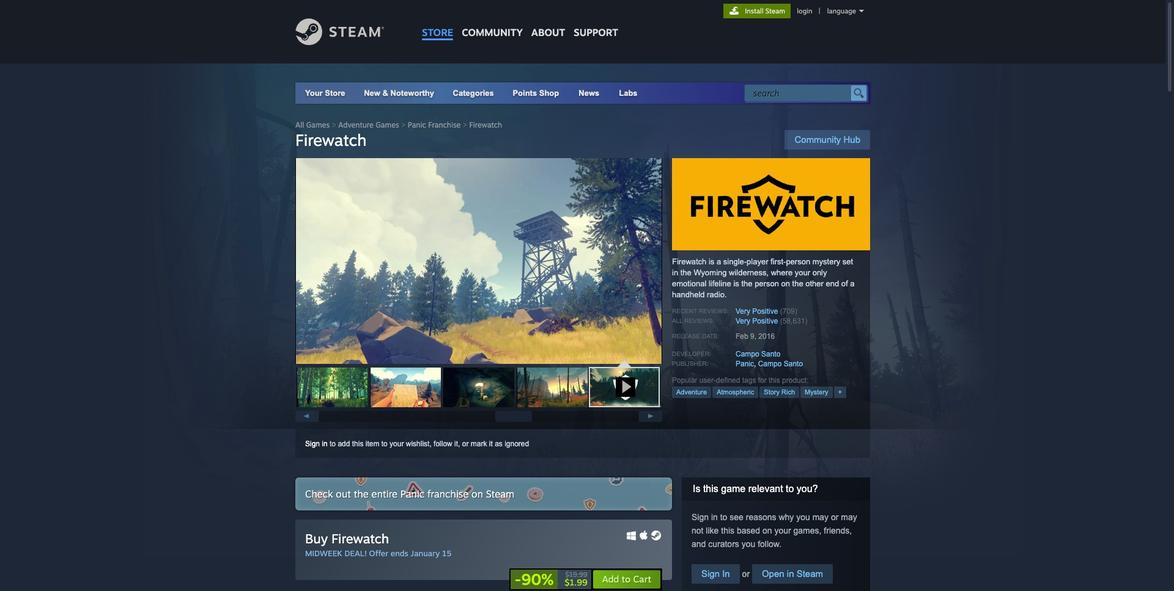 Task type: vqa. For each thing, say whether or not it's contained in the screenshot.
points
yes



Task type: locate. For each thing, give the bounding box(es) containing it.
sign inside sign in link
[[701, 569, 720, 580]]

campo
[[736, 350, 759, 359], [758, 360, 782, 369]]

follow.
[[758, 540, 782, 550]]

2 horizontal spatial steam
[[797, 569, 823, 580]]

0 vertical spatial panic
[[408, 120, 426, 130]]

1 vertical spatial or
[[831, 513, 839, 523]]

a right of
[[850, 279, 855, 289]]

sign inside sign in to see reasons why you may or may not like this based on your games, friends, and curators you follow.
[[692, 513, 709, 523]]

the right the out
[[354, 489, 369, 501]]

may up friends,
[[841, 513, 857, 523]]

emotional
[[672, 279, 706, 289]]

0 vertical spatial adventure
[[338, 120, 374, 130]]

your up "other"
[[795, 268, 810, 278]]

0 horizontal spatial games
[[306, 120, 330, 130]]

adventure link
[[672, 387, 711, 399]]

add to cart link
[[592, 571, 661, 590]]

account menu navigation
[[723, 4, 870, 18]]

check
[[305, 489, 333, 501]]

0 vertical spatial reviews:
[[699, 308, 729, 315]]

or right in
[[740, 570, 752, 580]]

1 very from the top
[[736, 308, 750, 316]]

1 horizontal spatial all
[[672, 318, 683, 325]]

0 horizontal spatial may
[[812, 513, 829, 523]]

1 vertical spatial steam
[[486, 489, 514, 501]]

2 horizontal spatial >
[[463, 120, 467, 130]]

1 vertical spatial person
[[755, 279, 779, 289]]

0 vertical spatial all
[[295, 120, 304, 130]]

1 vertical spatial campo santo link
[[758, 360, 803, 369]]

campo santo
[[736, 350, 780, 359]]

login
[[797, 7, 812, 15]]

in inside sign in to see reasons why you may or may not like this based on your games, friends, and curators you follow.
[[711, 513, 718, 523]]

firewatch up deal!
[[331, 531, 389, 547]]

firewatch down categories
[[469, 120, 502, 130]]

positive down very positive (709)
[[752, 317, 778, 326]]

$19.99 $1.99
[[565, 571, 587, 588]]

games down &
[[376, 120, 399, 130]]

1 vertical spatial santo
[[784, 360, 803, 369]]

games down your
[[306, 120, 330, 130]]

your down the why
[[774, 526, 791, 536]]

2 may from the left
[[841, 513, 857, 523]]

ends
[[391, 549, 408, 559]]

is right lifeline on the right top of the page
[[733, 279, 739, 289]]

0 horizontal spatial person
[[755, 279, 779, 289]]

release date:
[[672, 333, 719, 340]]

open
[[762, 569, 784, 580]]

campo santo link up product:
[[758, 360, 803, 369]]

1 horizontal spatial is
[[733, 279, 739, 289]]

1 horizontal spatial your
[[774, 526, 791, 536]]

product:
[[782, 377, 809, 385]]

2 vertical spatial steam
[[797, 569, 823, 580]]

on inside firewatch is a single-player first-person mystery set in the wyoming wilderness, where your only emotional lifeline is the person on the other end of a handheld radio.
[[781, 279, 790, 289]]

1 horizontal spatial may
[[841, 513, 857, 523]]

this up 'story'
[[769, 377, 780, 385]]

0 vertical spatial steam
[[765, 7, 785, 15]]

2 positive from the top
[[752, 317, 778, 326]]

positive up very positive (58,631)
[[752, 308, 778, 316]]

this right add
[[352, 440, 363, 449]]

steam inside open in steam link
[[797, 569, 823, 580]]

in right open
[[787, 569, 794, 580]]

mystery link
[[800, 387, 833, 399]]

panic down campo santo
[[736, 360, 754, 369]]

2 > from the left
[[401, 120, 406, 130]]

90%
[[521, 571, 554, 589]]

mystery
[[805, 389, 828, 396]]

the down wilderness,
[[741, 279, 752, 289]]

is up wyoming
[[709, 257, 714, 267]]

open in steam link
[[752, 565, 833, 585]]

labs link
[[609, 83, 647, 104]]

1 may from the left
[[812, 513, 829, 523]]

noteworthy
[[390, 89, 434, 98]]

player
[[747, 257, 768, 267]]

on right franchise
[[471, 489, 483, 501]]

0 vertical spatial your
[[795, 268, 810, 278]]

atmospheric
[[717, 389, 754, 396]]

panic left franchise
[[408, 120, 426, 130]]

buy firewatch midweek deal! offer ends january 15
[[305, 531, 452, 559]]

very
[[736, 308, 750, 316], [736, 317, 750, 326]]

you up "games," in the right of the page
[[796, 513, 810, 523]]

may up "games," in the right of the page
[[812, 513, 829, 523]]

firewatch inside buy firewatch midweek deal! offer ends january 15
[[331, 531, 389, 547]]

steam
[[765, 7, 785, 15], [486, 489, 514, 501], [797, 569, 823, 580]]

1 vertical spatial sign
[[692, 513, 709, 523]]

user-
[[699, 377, 716, 385]]

where
[[771, 268, 793, 278]]

1 vertical spatial you
[[742, 540, 755, 550]]

1 vertical spatial your
[[390, 440, 404, 449]]

in for sign in to see reasons why you may or may not like this based on your games, friends, and curators you follow.
[[711, 513, 718, 523]]

firewatch inside firewatch is a single-player first-person mystery set in the wyoming wilderness, where your only emotional lifeline is the person on the other end of a handheld radio.
[[672, 257, 706, 267]]

store
[[422, 26, 453, 39]]

developer:
[[672, 351, 711, 358]]

you down the based
[[742, 540, 755, 550]]

all games link
[[295, 120, 330, 130]]

to
[[330, 440, 336, 449], [381, 440, 388, 449], [786, 484, 794, 495], [720, 513, 727, 523], [622, 574, 631, 586]]

1 vertical spatial is
[[733, 279, 739, 289]]

link to the steam homepage image
[[295, 18, 403, 45]]

all games > adventure games > panic franchise > firewatch
[[295, 120, 502, 130]]

news link
[[569, 83, 609, 104]]

cart
[[633, 574, 651, 586]]

in up emotional
[[672, 268, 678, 278]]

2 horizontal spatial your
[[795, 268, 810, 278]]

0 horizontal spatial your
[[390, 440, 404, 449]]

1 vertical spatial positive
[[752, 317, 778, 326]]

positive
[[752, 308, 778, 316], [752, 317, 778, 326]]

steam right install
[[765, 7, 785, 15]]

a up wyoming
[[717, 257, 721, 267]]

2 vertical spatial sign
[[701, 569, 720, 580]]

campo up panic link
[[736, 350, 759, 359]]

1 vertical spatial on
[[471, 489, 483, 501]]

campo santo link up ,
[[736, 350, 780, 359]]

2 horizontal spatial on
[[781, 279, 790, 289]]

2 vertical spatial on
[[762, 526, 772, 536]]

1 vertical spatial adventure
[[676, 389, 707, 396]]

> right all games link
[[332, 120, 336, 130]]

or up friends,
[[831, 513, 839, 523]]

end
[[826, 279, 839, 289]]

1 horizontal spatial steam
[[765, 7, 785, 15]]

to left see
[[720, 513, 727, 523]]

>
[[332, 120, 336, 130], [401, 120, 406, 130], [463, 120, 467, 130]]

not
[[692, 526, 703, 536]]

adventure down new
[[338, 120, 374, 130]]

steam down as at left
[[486, 489, 514, 501]]

1 > from the left
[[332, 120, 336, 130]]

community hub link
[[785, 130, 870, 150]]

person up where
[[786, 257, 810, 267]]

reviews:
[[699, 308, 729, 315], [684, 318, 714, 325]]

store
[[325, 89, 345, 98]]

a
[[717, 257, 721, 267], [850, 279, 855, 289]]

0 horizontal spatial adventure
[[338, 120, 374, 130]]

in inside firewatch is a single-player first-person mystery set in the wyoming wilderness, where your only emotional lifeline is the person on the other end of a handheld radio.
[[672, 268, 678, 278]]

2 very from the top
[[736, 317, 750, 326]]

0 horizontal spatial steam
[[486, 489, 514, 501]]

0 vertical spatial or
[[462, 440, 469, 449]]

0 vertical spatial on
[[781, 279, 790, 289]]

game
[[721, 484, 746, 495]]

1 horizontal spatial you
[[796, 513, 810, 523]]

offer
[[369, 549, 388, 559]]

0 horizontal spatial you
[[742, 540, 755, 550]]

santo up product:
[[784, 360, 803, 369]]

community link
[[458, 0, 527, 44]]

this inside sign in to see reasons why you may or may not like this based on your games, friends, and curators you follow.
[[721, 526, 734, 536]]

panic link
[[736, 360, 754, 369]]

for
[[758, 377, 767, 385]]

sign in link
[[305, 440, 328, 449]]

0 horizontal spatial all
[[295, 120, 304, 130]]

the up emotional
[[680, 268, 691, 278]]

sign for sign in to see reasons why you may or may not like this based on your games, friends, and curators you follow.
[[692, 513, 709, 523]]

1 positive from the top
[[752, 308, 778, 316]]

0 horizontal spatial >
[[332, 120, 336, 130]]

all
[[295, 120, 304, 130], [672, 318, 683, 325]]

in up like
[[711, 513, 718, 523]]

item
[[366, 440, 379, 449]]

to left add
[[330, 440, 336, 449]]

1 vertical spatial reviews:
[[684, 318, 714, 325]]

0 vertical spatial campo santo link
[[736, 350, 780, 359]]

sign up not
[[692, 513, 709, 523]]

adventure down "popular"
[[676, 389, 707, 396]]

0 vertical spatial is
[[709, 257, 714, 267]]

in left add
[[322, 440, 328, 449]]

reviews: down recent reviews:
[[684, 318, 714, 325]]

0 horizontal spatial santo
[[761, 350, 780, 359]]

campo right ,
[[758, 360, 782, 369]]

2 vertical spatial panic
[[400, 489, 425, 501]]

0 vertical spatial santo
[[761, 350, 780, 359]]

sign left add
[[305, 440, 320, 449]]

hub
[[844, 135, 860, 145]]

> right franchise
[[463, 120, 467, 130]]

steam inside install steam link
[[765, 7, 785, 15]]

panic right entire
[[400, 489, 425, 501]]

sign for sign in
[[701, 569, 720, 580]]

1 games from the left
[[306, 120, 330, 130]]

to right add at bottom right
[[622, 574, 631, 586]]

1 horizontal spatial games
[[376, 120, 399, 130]]

on down where
[[781, 279, 790, 289]]

0 horizontal spatial or
[[462, 440, 469, 449]]

sign
[[305, 440, 320, 449], [692, 513, 709, 523], [701, 569, 720, 580]]

2 vertical spatial your
[[774, 526, 791, 536]]

0 vertical spatial very
[[736, 308, 750, 316]]

franchise
[[428, 120, 461, 130]]

this up curators
[[721, 526, 734, 536]]

your inside firewatch is a single-player first-person mystery set in the wyoming wilderness, where your only emotional lifeline is the person on the other end of a handheld radio.
[[795, 268, 810, 278]]

2 vertical spatial or
[[740, 570, 752, 580]]

on up follow.
[[762, 526, 772, 536]]

reviews: down the 'radio.'
[[699, 308, 729, 315]]

your left wishlist,
[[390, 440, 404, 449]]

story rich link
[[760, 387, 799, 399]]

1 horizontal spatial adventure
[[676, 389, 707, 396]]

santo up panic , campo santo
[[761, 350, 780, 359]]

2 horizontal spatial or
[[831, 513, 839, 523]]

wilderness,
[[729, 268, 769, 278]]

community hub
[[795, 135, 860, 145]]

sign left in
[[701, 569, 720, 580]]

0 vertical spatial person
[[786, 257, 810, 267]]

1 horizontal spatial on
[[762, 526, 772, 536]]

1 vertical spatial very
[[736, 317, 750, 326]]

9,
[[750, 333, 756, 341]]

> left panic franchise link
[[401, 120, 406, 130]]

rich
[[781, 389, 795, 396]]

positive for (58,631)
[[752, 317, 778, 326]]

sign in link
[[692, 565, 740, 585]]

1 vertical spatial all
[[672, 318, 683, 325]]

very positive (58,631)
[[736, 317, 807, 326]]

may
[[812, 513, 829, 523], [841, 513, 857, 523]]

1 horizontal spatial >
[[401, 120, 406, 130]]

in inside open in steam link
[[787, 569, 794, 580]]

0 vertical spatial positive
[[752, 308, 778, 316]]

1 vertical spatial campo
[[758, 360, 782, 369]]

on inside sign in to see reasons why you may or may not like this based on your games, friends, and curators you follow.
[[762, 526, 772, 536]]

santo
[[761, 350, 780, 359], [784, 360, 803, 369]]

steam right open
[[797, 569, 823, 580]]

person down where
[[755, 279, 779, 289]]

1 vertical spatial a
[[850, 279, 855, 289]]

$1.99
[[565, 578, 587, 588]]

None search field
[[744, 84, 868, 102]]

0 horizontal spatial a
[[717, 257, 721, 267]]

install
[[745, 7, 764, 15]]

categories
[[453, 89, 494, 98]]

0 horizontal spatial is
[[709, 257, 714, 267]]

or right the it,
[[462, 440, 469, 449]]

very for very positive (709)
[[736, 308, 750, 316]]

firewatch up emotional
[[672, 257, 706, 267]]

this
[[769, 377, 780, 385], [352, 440, 363, 449], [703, 484, 718, 495], [721, 526, 734, 536]]

1 horizontal spatial a
[[850, 279, 855, 289]]

0 vertical spatial sign
[[305, 440, 320, 449]]



Task type: describe. For each thing, give the bounding box(es) containing it.
this right is
[[703, 484, 718, 495]]

the inside check out the entire panic franchise on steam link
[[354, 489, 369, 501]]

buy
[[305, 531, 328, 547]]

reasons
[[746, 513, 776, 523]]

curators
[[708, 540, 739, 550]]

lifeline
[[709, 279, 731, 289]]

only
[[812, 268, 827, 278]]

to left you?
[[786, 484, 794, 495]]

1 horizontal spatial person
[[786, 257, 810, 267]]

open in steam
[[762, 569, 823, 580]]

your inside sign in to see reasons why you may or may not like this based on your games, friends, and curators you follow.
[[774, 526, 791, 536]]

1 vertical spatial panic
[[736, 360, 754, 369]]

in for sign in to add this item to your wishlist, follow it, or mark it as ignored
[[322, 440, 328, 449]]

about
[[531, 26, 565, 39]]

shop
[[539, 89, 559, 98]]

new
[[364, 89, 380, 98]]

store link
[[418, 0, 458, 44]]

1 horizontal spatial or
[[740, 570, 752, 580]]

install steam
[[745, 7, 785, 15]]

community
[[462, 26, 523, 39]]

relevant
[[748, 484, 783, 495]]

about link
[[527, 0, 569, 42]]

search search field
[[753, 86, 848, 102]]

all reviews:
[[672, 318, 714, 325]]

3 > from the left
[[463, 120, 467, 130]]

you?
[[797, 484, 818, 495]]

it,
[[454, 440, 460, 449]]

firewatch link
[[469, 120, 502, 130]]

0 horizontal spatial on
[[471, 489, 483, 501]]

reviews: for very positive (58,631)
[[684, 318, 714, 325]]

why
[[779, 513, 794, 523]]

adventure games link
[[338, 120, 399, 130]]

popular user-defined tags for this product:
[[672, 377, 809, 385]]

follow
[[434, 440, 452, 449]]

friends,
[[824, 526, 852, 536]]

tags
[[742, 377, 756, 385]]

categories link
[[453, 89, 494, 98]]

positive for (709)
[[752, 308, 778, 316]]

support
[[574, 26, 618, 39]]

sign for sign in to add this item to your wishlist, follow it, or mark it as ignored
[[305, 440, 320, 449]]

firewatch is a single-player first-person mystery set in the wyoming wilderness, where your only emotional lifeline is the person on the other end of a handheld radio.
[[672, 257, 855, 300]]

login link
[[794, 7, 815, 15]]

it
[[489, 440, 493, 449]]

0 vertical spatial you
[[796, 513, 810, 523]]

feb 9, 2016
[[736, 333, 775, 341]]

see
[[730, 513, 743, 523]]

single-
[[723, 257, 747, 267]]

and
[[692, 540, 706, 550]]

new & noteworthy link
[[364, 89, 434, 98]]

your
[[305, 89, 323, 98]]

firewatch down all games link
[[295, 130, 367, 150]]

global menu navigation
[[418, 0, 622, 44]]

like
[[706, 526, 719, 536]]

points shop link
[[503, 83, 569, 104]]

the left "other"
[[792, 279, 803, 289]]

community
[[795, 135, 841, 145]]

popular
[[672, 377, 697, 385]]

entire
[[372, 489, 397, 501]]

story
[[764, 389, 780, 396]]

check out the entire panic franchise on steam link
[[295, 478, 672, 511]]

0 vertical spatial a
[[717, 257, 721, 267]]

to inside sign in to see reasons why you may or may not like this based on your games, friends, and curators you follow.
[[720, 513, 727, 523]]

franchise
[[427, 489, 469, 501]]

atmospheric link
[[712, 387, 758, 399]]

recent
[[672, 308, 697, 315]]

panic , campo santo
[[736, 360, 803, 369]]

ignored
[[505, 440, 529, 449]]

all for all reviews:
[[672, 318, 683, 325]]

in
[[722, 569, 730, 580]]

as
[[495, 440, 503, 449]]

0 vertical spatial campo
[[736, 350, 759, 359]]

2 games from the left
[[376, 120, 399, 130]]

very for very positive (58,631)
[[736, 317, 750, 326]]

1 horizontal spatial santo
[[784, 360, 803, 369]]

recent reviews:
[[672, 308, 729, 315]]

-
[[515, 571, 521, 589]]

deal!
[[344, 549, 367, 559]]

is
[[693, 484, 700, 495]]

to right item
[[381, 440, 388, 449]]

your store link
[[305, 89, 345, 98]]

midweek
[[305, 549, 342, 559]]

radio.
[[707, 290, 727, 300]]

of
[[841, 279, 848, 289]]

reviews: for very positive (709)
[[699, 308, 729, 315]]

mystery
[[812, 257, 840, 267]]

or inside sign in to see reasons why you may or may not like this based on your games, friends, and curators you follow.
[[831, 513, 839, 523]]

labs
[[619, 89, 638, 98]]

date:
[[702, 333, 719, 340]]

release
[[672, 333, 700, 340]]

|
[[819, 7, 820, 15]]

panic franchise link
[[408, 120, 461, 130]]

story rich
[[764, 389, 795, 396]]

language
[[827, 7, 856, 15]]

&
[[382, 89, 388, 98]]

2016
[[758, 333, 775, 341]]

very positive (709)
[[736, 308, 797, 316]]

in for open in steam
[[787, 569, 794, 580]]

,
[[754, 360, 756, 369]]

-90%
[[515, 571, 554, 589]]

install steam link
[[723, 4, 791, 18]]

add
[[338, 440, 350, 449]]

sign in
[[701, 569, 730, 580]]

sign in to see reasons why you may or may not like this based on your games, friends, and curators you follow.
[[692, 513, 857, 550]]

publisher:
[[672, 361, 708, 367]]

$19.99
[[565, 571, 587, 580]]

all for all games > adventure games > panic franchise > firewatch
[[295, 120, 304, 130]]

new & noteworthy
[[364, 89, 434, 98]]

steam inside check out the entire panic franchise on steam link
[[486, 489, 514, 501]]



